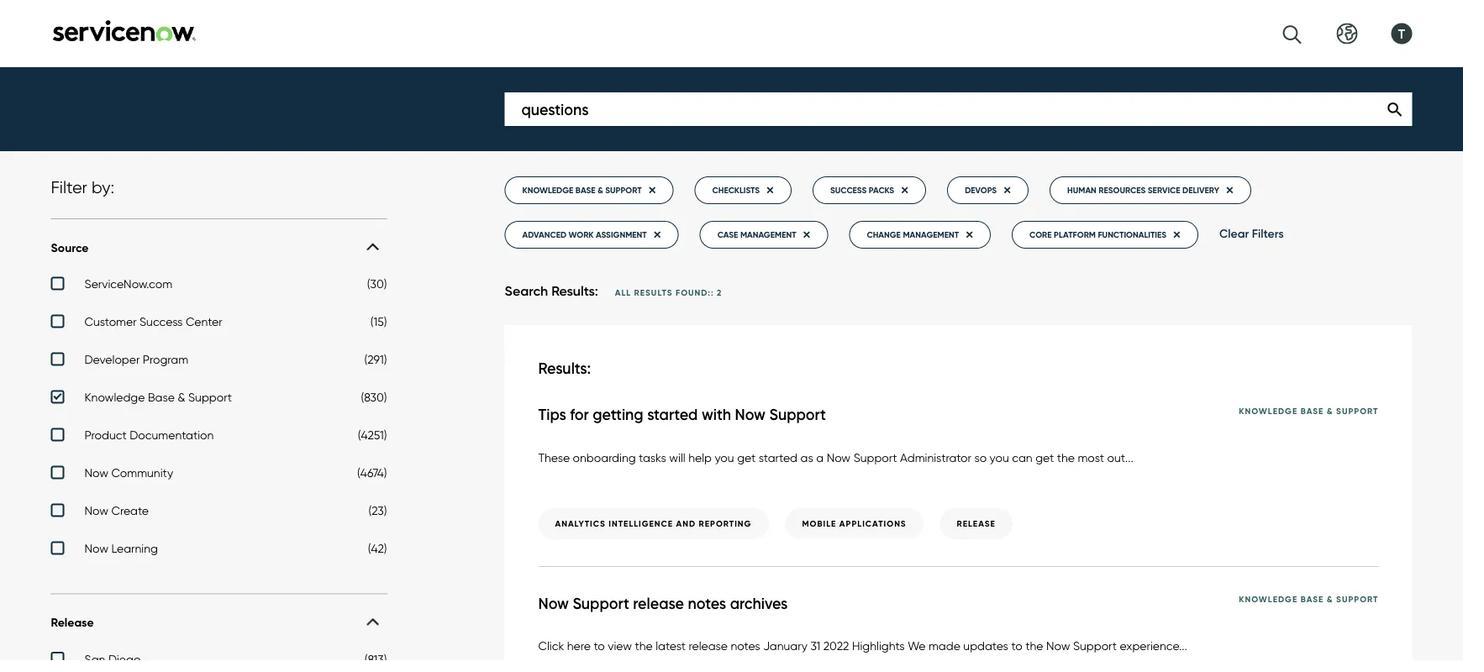 Task type: describe. For each thing, give the bounding box(es) containing it.
clear filters
[[1220, 227, 1285, 241]]

0 horizontal spatial release
[[51, 616, 94, 631]]

support
[[606, 185, 642, 196]]

all
[[615, 288, 632, 299]]

packs
[[869, 185, 895, 196]]

31
[[811, 639, 821, 654]]

results
[[635, 288, 673, 299]]

(23)
[[369, 504, 387, 518]]

change
[[867, 230, 901, 240]]

latest
[[656, 639, 686, 654]]

search results:
[[505, 283, 599, 300]]

these
[[539, 451, 570, 465]]

human
[[1068, 185, 1097, 196]]

knowledge base & support for now support release notes archives
[[1240, 594, 1379, 605]]

functionalities
[[1099, 230, 1167, 240]]

out...
[[1108, 451, 1134, 465]]

archives
[[730, 594, 788, 613]]

customer
[[85, 315, 137, 329]]

and
[[677, 519, 696, 530]]

0 horizontal spatial release
[[633, 594, 684, 613]]

product documentation
[[85, 428, 214, 443]]

base for tips for getting started with now support
[[1301, 406, 1325, 417]]

program
[[143, 353, 188, 367]]

search
[[505, 283, 548, 300]]

onboarding
[[573, 451, 636, 465]]

notes inside now support release notes archives link
[[688, 594, 727, 613]]

now right updates
[[1047, 639, 1071, 654]]

1 to from the left
[[594, 639, 605, 654]]

as
[[801, 451, 814, 465]]

intelligence
[[609, 519, 674, 530]]

2 you from the left
[[990, 451, 1010, 465]]

for
[[570, 406, 589, 425]]

click here to view the latest release notes january 31 2022 highlights we made updates to the now support experience...
[[539, 639, 1188, 654]]

these onboarding tasks will help you get started as a now support administrator so you can get the most out...
[[539, 451, 1134, 465]]

community
[[111, 466, 173, 481]]

administrator
[[901, 451, 972, 465]]

all results found: : 2
[[615, 288, 723, 299]]

advanced
[[523, 230, 567, 240]]

help
[[689, 451, 712, 465]]

tips for getting started with now support link
[[539, 406, 860, 425]]

now inside now support release notes archives link
[[539, 594, 569, 613]]

2022
[[824, 639, 850, 654]]

human resources service delivery
[[1068, 185, 1220, 196]]

work
[[569, 230, 594, 240]]

1 horizontal spatial release
[[957, 519, 996, 530]]

filter
[[51, 177, 87, 198]]

case
[[718, 230, 739, 240]]

(830)
[[361, 391, 387, 405]]

(15)
[[371, 315, 387, 329]]

servicenow image
[[51, 20, 198, 42]]

knowledge
[[523, 185, 574, 196]]

a
[[817, 451, 824, 465]]

1 horizontal spatial notes
[[731, 639, 761, 654]]

assignment
[[596, 230, 647, 240]]

2 get from the left
[[1036, 451, 1055, 465]]

knowledge base & support for tips for getting started with now support
[[1240, 406, 1379, 417]]

now support release notes archives link
[[539, 594, 822, 614]]

(291)
[[365, 353, 387, 367]]

with
[[702, 406, 732, 425]]

(42)
[[368, 542, 387, 556]]

we
[[908, 639, 926, 654]]

now community
[[85, 466, 173, 481]]

core platform functionalities
[[1030, 230, 1167, 240]]

0 vertical spatial knowledge
[[85, 391, 145, 405]]

product
[[85, 428, 127, 443]]

most
[[1078, 451, 1105, 465]]

mobile applications
[[803, 519, 907, 530]]

analytics
[[555, 519, 606, 530]]

now support release notes archives
[[539, 594, 788, 613]]

knowledge for tips for getting started with now support
[[1240, 406, 1299, 417]]

base
[[576, 185, 596, 196]]

tasks
[[639, 451, 667, 465]]

(4674)
[[357, 466, 387, 481]]

0 vertical spatial knowledge base & support
[[85, 391, 232, 405]]

:
[[711, 288, 714, 299]]



Task type: locate. For each thing, give the bounding box(es) containing it.
None checkbox
[[51, 277, 387, 296], [51, 315, 387, 333], [51, 391, 387, 409], [51, 428, 387, 447], [51, 542, 387, 560], [51, 277, 387, 296], [51, 315, 387, 333], [51, 391, 387, 409], [51, 428, 387, 447], [51, 542, 387, 560]]

1 vertical spatial knowledge
[[1240, 406, 1299, 417]]

now right 'with'
[[735, 406, 766, 425]]

knowledge
[[85, 391, 145, 405], [1240, 406, 1299, 417], [1240, 594, 1299, 605]]

documentation
[[130, 428, 214, 443]]

clear
[[1220, 227, 1250, 241]]

1 vertical spatial notes
[[731, 639, 761, 654]]

1 vertical spatial release
[[51, 616, 94, 631]]

now right a
[[827, 451, 851, 465]]

management
[[741, 230, 797, 240], [903, 230, 960, 240]]

highlights
[[853, 639, 905, 654]]

2 vertical spatial knowledge base & support
[[1240, 594, 1379, 605]]

will
[[670, 451, 686, 465]]

notes left the january at the right of page
[[731, 639, 761, 654]]

get right help on the left of the page
[[738, 451, 756, 465]]

now learning
[[85, 542, 158, 556]]

success packs
[[831, 185, 895, 196]]

here
[[567, 639, 591, 654]]

tips for getting started with now support
[[539, 406, 826, 425]]

1 horizontal spatial get
[[1036, 451, 1055, 465]]

1 vertical spatial knowledge base & support
[[1240, 406, 1379, 417]]

made
[[929, 639, 961, 654]]

2
[[717, 288, 723, 299]]

1 horizontal spatial you
[[990, 451, 1010, 465]]

applications
[[840, 519, 907, 530]]

0 vertical spatial results:
[[552, 283, 599, 300]]

1 horizontal spatial started
[[759, 451, 798, 465]]

1 horizontal spatial release
[[689, 639, 728, 654]]

the left most
[[1058, 451, 1075, 465]]

success
[[831, 185, 867, 196]]

0 horizontal spatial get
[[738, 451, 756, 465]]

started up the will
[[648, 406, 698, 425]]

management right case at the top of the page
[[741, 230, 797, 240]]

mobile
[[803, 519, 837, 530]]

learning
[[111, 542, 158, 556]]

tips
[[539, 406, 567, 425]]

change management
[[867, 230, 960, 240]]

now
[[735, 406, 766, 425], [827, 451, 851, 465], [85, 466, 108, 481], [85, 504, 108, 518], [85, 542, 108, 556], [539, 594, 569, 613], [1047, 639, 1071, 654]]

2 horizontal spatial the
[[1058, 451, 1075, 465]]

0 vertical spatial started
[[648, 406, 698, 425]]

reporting
[[699, 519, 752, 530]]

to right here
[[594, 639, 605, 654]]

get right the can
[[1036, 451, 1055, 465]]

management right change
[[903, 230, 960, 240]]

release right latest at the left of the page
[[689, 639, 728, 654]]

None checkbox
[[51, 353, 387, 371], [51, 466, 387, 485], [51, 504, 387, 523], [51, 653, 387, 662], [51, 353, 387, 371], [51, 466, 387, 485], [51, 504, 387, 523], [51, 653, 387, 662]]

1 get from the left
[[738, 451, 756, 465]]

click
[[539, 639, 565, 654]]

filter by:
[[51, 177, 114, 198]]

january
[[764, 639, 808, 654]]

so
[[975, 451, 987, 465]]

knowledge for now support release notes archives
[[1240, 594, 1299, 605]]

platform
[[1055, 230, 1096, 240]]

now down product
[[85, 466, 108, 481]]

base for now support release notes archives
[[1301, 594, 1325, 605]]

delivery
[[1183, 185, 1220, 196]]

developer program
[[85, 353, 188, 367]]

0 vertical spatial notes
[[688, 594, 727, 613]]

0 horizontal spatial the
[[635, 639, 653, 654]]

the right the view
[[635, 639, 653, 654]]

you
[[715, 451, 735, 465], [990, 451, 1010, 465]]

&
[[598, 185, 604, 196], [178, 391, 185, 405], [1328, 406, 1334, 417], [1328, 594, 1334, 605]]

now inside tips for getting started with now support link
[[735, 406, 766, 425]]

1 you from the left
[[715, 451, 735, 465]]

found:
[[676, 288, 711, 299]]

the right updates
[[1026, 639, 1044, 654]]

2 vertical spatial base
[[1301, 594, 1325, 605]]

notes
[[688, 594, 727, 613], [731, 639, 761, 654]]

success
[[140, 315, 183, 329]]

release up latest at the left of the page
[[633, 594, 684, 613]]

0 horizontal spatial management
[[741, 230, 797, 240]]

0 vertical spatial release
[[633, 594, 684, 613]]

now left create
[[85, 504, 108, 518]]

2 vertical spatial knowledge
[[1240, 594, 1299, 605]]

1 vertical spatial base
[[1301, 406, 1325, 417]]

release
[[633, 594, 684, 613], [689, 639, 728, 654]]

devops
[[965, 185, 997, 196]]

0 horizontal spatial notes
[[688, 594, 727, 613]]

results: up tips
[[539, 359, 591, 378]]

1 horizontal spatial to
[[1012, 639, 1023, 654]]

0 horizontal spatial to
[[594, 639, 605, 654]]

started
[[648, 406, 698, 425], [759, 451, 798, 465]]

Search across ServiceNow text field
[[505, 92, 1413, 126]]

analytics intelligence and reporting
[[555, 519, 752, 530]]

by:
[[92, 177, 114, 198]]

case management
[[718, 230, 797, 240]]

management for change management
[[903, 230, 960, 240]]

0 horizontal spatial started
[[648, 406, 698, 425]]

view
[[608, 639, 632, 654]]

results: left all at the left top of the page
[[552, 283, 599, 300]]

core
[[1030, 230, 1052, 240]]

service
[[1149, 185, 1181, 196]]

center
[[186, 315, 223, 329]]

the
[[1058, 451, 1075, 465], [635, 639, 653, 654], [1026, 639, 1044, 654]]

1 horizontal spatial management
[[903, 230, 960, 240]]

can
[[1013, 451, 1033, 465]]

notes left archives
[[688, 594, 727, 613]]

filters
[[1253, 227, 1285, 241]]

2 to from the left
[[1012, 639, 1023, 654]]

you right help on the left of the page
[[715, 451, 735, 465]]

updates
[[964, 639, 1009, 654]]

servicenow.com
[[85, 277, 172, 291]]

experience...
[[1120, 639, 1188, 654]]

now create
[[85, 504, 149, 518]]

create
[[111, 504, 149, 518]]

developer
[[85, 353, 140, 367]]

(4251)
[[358, 428, 387, 443]]

started left as
[[759, 451, 798, 465]]

checklists
[[713, 185, 760, 196]]

to
[[594, 639, 605, 654], [1012, 639, 1023, 654]]

now up click
[[539, 594, 569, 613]]

advanced work assignment
[[523, 230, 647, 240]]

get
[[738, 451, 756, 465], [1036, 451, 1055, 465]]

customer success center
[[85, 315, 223, 329]]

to right updates
[[1012, 639, 1023, 654]]

1 vertical spatial results:
[[539, 359, 591, 378]]

1 vertical spatial started
[[759, 451, 798, 465]]

0 vertical spatial release
[[957, 519, 996, 530]]

getting
[[593, 406, 644, 425]]

you right so
[[990, 451, 1010, 465]]

base
[[148, 391, 175, 405], [1301, 406, 1325, 417], [1301, 594, 1325, 605]]

management for case management
[[741, 230, 797, 240]]

2 management from the left
[[903, 230, 960, 240]]

1 horizontal spatial the
[[1026, 639, 1044, 654]]

now left learning
[[85, 542, 108, 556]]

clear filters button
[[1220, 227, 1285, 241]]

resources
[[1099, 185, 1146, 196]]

1 management from the left
[[741, 230, 797, 240]]

0 horizontal spatial you
[[715, 451, 735, 465]]

1 vertical spatial release
[[689, 639, 728, 654]]

source
[[51, 241, 89, 255]]

knowledge base & support
[[523, 185, 642, 196]]

0 vertical spatial base
[[148, 391, 175, 405]]



Task type: vqa. For each thing, say whether or not it's contained in the screenshot.
third ServiceNow from right
no



